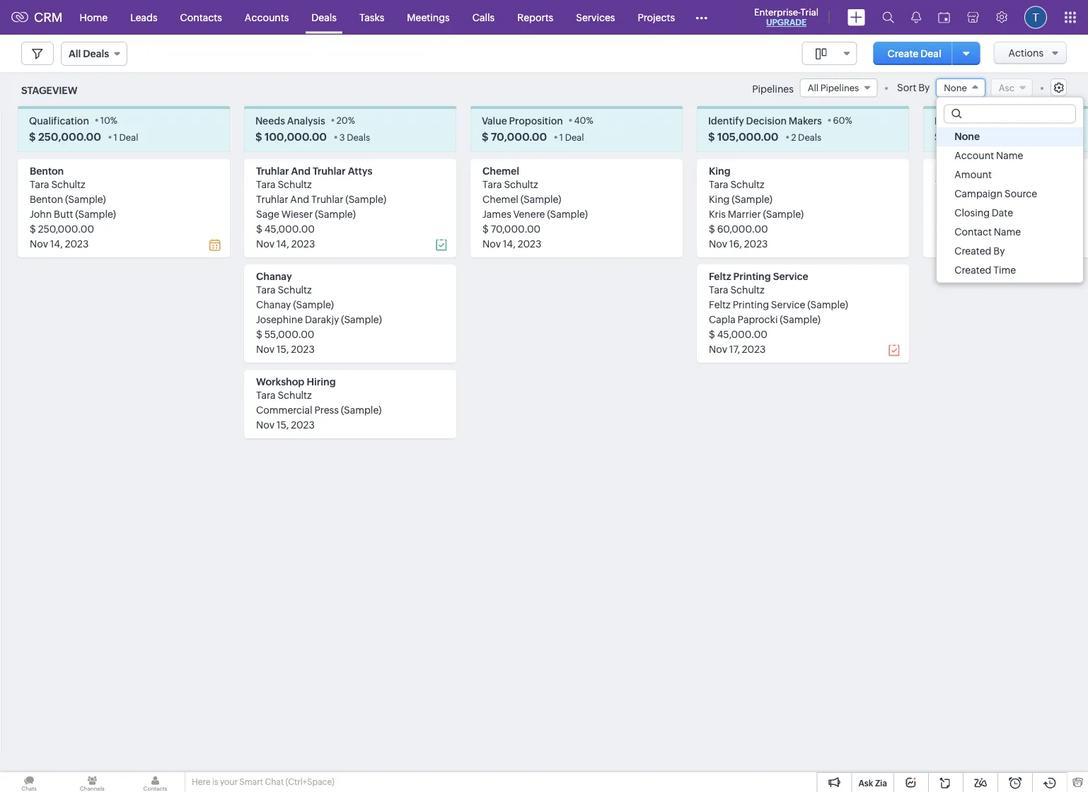 Task type: locate. For each thing, give the bounding box(es) containing it.
2 % from the left
[[348, 115, 355, 125]]

2 horizontal spatial 1 deal
[[1012, 132, 1037, 142]]

1 deal down 40
[[560, 132, 584, 142]]

1 1 deal from the left
[[114, 132, 138, 142]]

none up the account
[[955, 130, 980, 142]]

tara
[[256, 179, 276, 190]]

$ 25,000.00
[[935, 130, 1000, 143]]

$ left 105,000.00
[[709, 130, 715, 143]]

1 benton from the top
[[30, 165, 64, 176]]

14, inside truhlar and truhlar attys tara schultz truhlar and truhlar (sample) sage wieser (sample) $ 45,000.00 nov 14, 2023
[[277, 238, 289, 249]]

deals left tasks
[[312, 12, 337, 23]]

2 14, from the left
[[503, 238, 516, 249]]

0 vertical spatial 15,
[[277, 343, 289, 355]]

$ 100,000.00
[[256, 130, 327, 143]]

contacts image
[[126, 773, 184, 793]]

and up wieser
[[290, 193, 309, 205]]

home link
[[68, 0, 119, 34]]

name
[[997, 150, 1024, 161], [994, 226, 1021, 237], [978, 283, 1005, 295]]

1 vertical spatial 15,
[[277, 419, 289, 431]]

benton link
[[30, 165, 64, 176]]

$ left 25,000.00
[[935, 130, 942, 143]]

chanay down the chanay link
[[256, 299, 291, 310]]

created inside option
[[955, 264, 992, 276]]

amount option
[[937, 165, 1084, 184]]

and
[[291, 165, 311, 176], [290, 193, 309, 205]]

sort by
[[897, 82, 930, 94]]

2 created from the top
[[955, 264, 992, 276]]

here
[[192, 778, 211, 787]]

1
[[114, 132, 117, 142], [560, 132, 563, 142], [1012, 132, 1016, 142]]

created inside "option"
[[955, 245, 992, 256]]

create deal button
[[874, 42, 956, 65]]

5 % from the left
[[1057, 115, 1064, 125]]

2 benton from the top
[[30, 193, 63, 205]]

deal name option
[[937, 280, 1084, 299]]

benton
[[30, 165, 64, 176], [30, 193, 63, 205]]

calls
[[473, 12, 495, 23]]

10
[[100, 115, 110, 125]]

3 1 from the left
[[1012, 132, 1016, 142]]

name down created time
[[978, 283, 1005, 295]]

none inside 'field'
[[944, 82, 967, 93]]

closing
[[955, 207, 990, 218]]

created up deal name
[[955, 264, 992, 276]]

15,
[[277, 343, 289, 355], [277, 419, 289, 431]]

2023
[[291, 238, 315, 249], [518, 238, 542, 249], [291, 343, 315, 355], [291, 419, 315, 431]]

deals right 3
[[347, 132, 370, 142]]

chanay
[[256, 271, 292, 282], [256, 299, 291, 310]]

(sample)
[[65, 193, 106, 205], [346, 193, 387, 205], [315, 208, 356, 220], [293, 299, 334, 310]]

1 horizontal spatial by
[[994, 245, 1005, 256]]

sort
[[897, 82, 917, 94]]

sage
[[256, 208, 280, 220]]

benton for benton 'link'
[[30, 165, 64, 176]]

(ctrl+space)
[[286, 778, 335, 787]]

services
[[576, 12, 615, 23]]

1 vertical spatial chanay
[[256, 299, 291, 310]]

channels image
[[63, 773, 121, 793]]

accounts
[[245, 12, 289, 23]]

None field
[[937, 79, 986, 97]]

projects
[[638, 12, 675, 23]]

needs analysis
[[256, 115, 325, 126]]

0 horizontal spatial 1
[[114, 132, 117, 142]]

deals for $ 100,000.00
[[347, 132, 370, 142]]

actions
[[1009, 47, 1044, 59]]

2 1 from the left
[[560, 132, 563, 142]]

40 %
[[574, 115, 594, 125]]

contact name
[[955, 226, 1021, 237]]

none for list box containing none
[[955, 130, 980, 142]]

created
[[955, 245, 992, 256], [955, 264, 992, 276]]

by inside "option"
[[994, 245, 1005, 256]]

meetings link
[[396, 0, 461, 34]]

and up schultz at the top of the page
[[291, 165, 311, 176]]

1 deal for $ 250,000.00
[[114, 132, 138, 142]]

None text field
[[945, 105, 1076, 123]]

1 chanay from the top
[[256, 271, 292, 282]]

schultz
[[278, 179, 312, 190]]

none option
[[937, 127, 1084, 146]]

1 vertical spatial name
[[994, 226, 1021, 237]]

by right sort on the top of the page
[[919, 82, 930, 94]]

deal down 40
[[565, 132, 584, 142]]

0 vertical spatial chanay
[[256, 271, 292, 282]]

created time
[[955, 264, 1017, 276]]

2 vertical spatial name
[[978, 283, 1005, 295]]

1 deal down 10 % at the left top of the page
[[114, 132, 138, 142]]

3
[[340, 132, 345, 142]]

benton down benton 'link'
[[30, 193, 63, 205]]

by up time
[[994, 245, 1005, 256]]

chanay (sample) link
[[256, 299, 334, 310]]

% for $ 25,000.00
[[1057, 115, 1064, 125]]

40
[[574, 115, 586, 125]]

10 %
[[100, 115, 118, 125]]

$ down qualification in the left top of the page
[[29, 130, 36, 143]]

$ left 70,000.00
[[482, 130, 489, 143]]

deals for $ 105,000.00
[[798, 132, 822, 142]]

list box
[[937, 127, 1084, 299]]

60 %
[[833, 115, 853, 125]]

name down none option
[[997, 150, 1024, 161]]

1 vertical spatial none
[[955, 130, 980, 142]]

chanay up chanay (sample) link
[[256, 271, 292, 282]]

2 horizontal spatial 1
[[1012, 132, 1016, 142]]

75 %
[[1046, 115, 1064, 125]]

4 % from the left
[[846, 115, 853, 125]]

1 horizontal spatial deals
[[347, 132, 370, 142]]

chanay for chanay (sample)
[[256, 299, 291, 310]]

account name
[[955, 150, 1024, 161]]

1 vertical spatial benton
[[30, 193, 63, 205]]

2 1 deal from the left
[[560, 132, 584, 142]]

ask zia
[[859, 779, 888, 789]]

truhlar up sage wieser (sample) link
[[311, 193, 344, 205]]

chanay link
[[256, 271, 292, 282]]

name inside account name option
[[997, 150, 1024, 161]]

tasks
[[359, 12, 385, 23]]

deal up account name option
[[1018, 132, 1037, 142]]

1 horizontal spatial 1
[[560, 132, 563, 142]]

1 horizontal spatial 1 deal
[[560, 132, 584, 142]]

1 deal
[[114, 132, 138, 142], [560, 132, 584, 142], [1012, 132, 1037, 142]]

$ for $ 70,000.00
[[482, 130, 489, 143]]

1 vertical spatial created
[[955, 264, 992, 276]]

chats image
[[0, 773, 58, 793]]

deal right the create
[[921, 48, 942, 59]]

3 deals
[[340, 132, 370, 142]]

1 up account name option
[[1012, 132, 1016, 142]]

2 horizontal spatial deals
[[798, 132, 822, 142]]

$ down sage
[[256, 223, 262, 234]]

% for $ 105,000.00
[[846, 115, 853, 125]]

2 nov 15, 2023 from the top
[[256, 419, 315, 431]]

chanay for the chanay link
[[256, 271, 292, 282]]

0 horizontal spatial by
[[919, 82, 930, 94]]

0 vertical spatial created
[[955, 245, 992, 256]]

contact
[[955, 226, 992, 237]]

source
[[1005, 188, 1038, 199]]

trial
[[801, 7, 819, 17]]

0 vertical spatial none
[[944, 82, 967, 93]]

1 deal for $ 70,000.00
[[560, 132, 584, 142]]

0 vertical spatial by
[[919, 82, 930, 94]]

1 14, from the left
[[277, 238, 289, 249]]

2 deals
[[791, 132, 822, 142]]

deal inside "button"
[[921, 48, 942, 59]]

0 horizontal spatial 1 deal
[[114, 132, 138, 142]]

created down contact
[[955, 245, 992, 256]]

name down the closing date 'option' in the right top of the page
[[994, 226, 1021, 237]]

100,000.00
[[265, 130, 327, 143]]

0 vertical spatial benton
[[30, 165, 64, 176]]

none right sort by
[[944, 82, 967, 93]]

zia
[[876, 779, 888, 789]]

deals
[[312, 12, 337, 23], [347, 132, 370, 142], [798, 132, 822, 142]]

2 chanay from the top
[[256, 299, 291, 310]]

name for account name
[[997, 150, 1024, 161]]

none
[[944, 82, 967, 93], [955, 130, 980, 142]]

1 vertical spatial by
[[994, 245, 1005, 256]]

1 vertical spatial nov 15, 2023
[[256, 419, 315, 431]]

none inside option
[[955, 130, 980, 142]]

0 vertical spatial name
[[997, 150, 1024, 161]]

3 1 deal from the left
[[1012, 132, 1037, 142]]

crm
[[34, 10, 63, 25]]

wieser
[[282, 208, 313, 220]]

1 created from the top
[[955, 245, 992, 256]]

$ for $ 100,000.00
[[256, 130, 262, 143]]

$
[[29, 130, 36, 143], [256, 130, 262, 143], [482, 130, 489, 143], [709, 130, 715, 143], [935, 130, 942, 143], [256, 223, 262, 234]]

deals right '2' at the top
[[798, 132, 822, 142]]

deal down created time
[[955, 283, 976, 295]]

deal for $ 70,000.00
[[565, 132, 584, 142]]

closing date option
[[937, 203, 1084, 222]]

by for created by
[[994, 245, 1005, 256]]

1 1 from the left
[[114, 132, 117, 142]]

services link
[[565, 0, 627, 34]]

analysis
[[287, 115, 325, 126]]

1 right 70,000.00
[[560, 132, 563, 142]]

0 horizontal spatial 14,
[[277, 238, 289, 249]]

1 down 10 % at the left top of the page
[[114, 132, 117, 142]]

enterprise-trial upgrade
[[755, 7, 819, 27]]

1 deal up account name option
[[1012, 132, 1037, 142]]

$ down needs
[[256, 130, 262, 143]]

$ for $ 25,000.00
[[935, 130, 942, 143]]

deal right '250,000.00'
[[119, 132, 138, 142]]

deal
[[921, 48, 942, 59], [119, 132, 138, 142], [565, 132, 584, 142], [1018, 132, 1037, 142], [955, 283, 976, 295]]

3 % from the left
[[586, 115, 594, 125]]

0 vertical spatial nov 15, 2023
[[256, 343, 315, 355]]

chanay (sample)
[[256, 299, 334, 310]]

2 15, from the top
[[277, 419, 289, 431]]

create
[[888, 48, 919, 59]]

name inside deal name option
[[978, 283, 1005, 295]]

benton up 'benton (sample)'
[[30, 165, 64, 176]]

1 horizontal spatial 14,
[[503, 238, 516, 249]]

name inside contact name option
[[994, 226, 1021, 237]]



Task type: vqa. For each thing, say whether or not it's contained in the screenshot.
the bottom Profiles
no



Task type: describe. For each thing, give the bounding box(es) containing it.
reports link
[[506, 0, 565, 34]]

smart
[[239, 778, 263, 787]]

contacts link
[[169, 0, 233, 34]]

campaign source option
[[937, 184, 1084, 203]]

accounts link
[[233, 0, 300, 34]]

$ for $ 105,000.00
[[709, 130, 715, 143]]

closing date
[[955, 207, 1014, 218]]

amount
[[955, 169, 992, 180]]

2023 inside truhlar and truhlar attys tara schultz truhlar and truhlar (sample) sage wieser (sample) $ 45,000.00 nov 14, 2023
[[291, 238, 315, 249]]

20
[[337, 115, 348, 125]]

created by
[[955, 245, 1005, 256]]

deal for $ 25,000.00
[[1018, 132, 1037, 142]]

benton (sample)
[[30, 193, 106, 205]]

benton for benton (sample)
[[30, 193, 63, 205]]

crm link
[[11, 10, 63, 25]]

created for created by
[[955, 245, 992, 256]]

1 for 25,000.00
[[1012, 132, 1016, 142]]

is
[[212, 778, 218, 787]]

benton (sample) link
[[30, 193, 106, 205]]

1 deal for $ 25,000.00
[[1012, 132, 1037, 142]]

projects link
[[627, 0, 687, 34]]

list box containing none
[[937, 127, 1084, 299]]

ask
[[859, 779, 874, 789]]

truhlar up truhlar and truhlar (sample) link
[[313, 165, 346, 176]]

date
[[992, 207, 1014, 218]]

45,000.00
[[264, 223, 315, 234]]

created for created time
[[955, 264, 992, 276]]

stageview
[[21, 85, 77, 96]]

truhlar and truhlar (sample) link
[[256, 193, 387, 205]]

1 nov 15, 2023 from the top
[[256, 343, 315, 355]]

$ 250,000.00
[[29, 130, 101, 143]]

0 vertical spatial and
[[291, 165, 311, 176]]

truhlar up sage
[[256, 193, 288, 205]]

% for $ 70,000.00
[[586, 115, 594, 125]]

created by option
[[937, 242, 1084, 261]]

calls link
[[461, 0, 506, 34]]

60
[[833, 115, 846, 125]]

none for none 'field'
[[944, 82, 967, 93]]

truhlar and truhlar attys tara schultz truhlar and truhlar (sample) sage wieser (sample) $ 45,000.00 nov 14, 2023
[[256, 165, 387, 249]]

1 vertical spatial and
[[290, 193, 309, 205]]

account name option
[[937, 146, 1084, 165]]

1 for 70,000.00
[[560, 132, 563, 142]]

leads link
[[119, 0, 169, 34]]

deal for $ 250,000.00
[[119, 132, 138, 142]]

attys
[[348, 165, 373, 176]]

75
[[1046, 115, 1057, 125]]

name for contact name
[[994, 226, 1021, 237]]

nov inside truhlar and truhlar attys tara schultz truhlar and truhlar (sample) sage wieser (sample) $ 45,000.00 nov 14, 2023
[[256, 238, 275, 249]]

campaign source
[[955, 188, 1038, 199]]

qualification
[[29, 115, 89, 126]]

70,000.00
[[491, 130, 547, 143]]

1 % from the left
[[110, 115, 118, 125]]

20 %
[[337, 115, 355, 125]]

250,000.00
[[38, 130, 101, 143]]

truhlar up tara
[[256, 165, 289, 176]]

deal name
[[955, 283, 1005, 295]]

name for deal name
[[978, 283, 1005, 295]]

25,000.00
[[944, 130, 1000, 143]]

1 for 250,000.00
[[114, 132, 117, 142]]

contact name option
[[937, 222, 1084, 242]]

2
[[791, 132, 797, 142]]

deals link
[[300, 0, 348, 34]]

105,000.00
[[718, 130, 779, 143]]

needs
[[256, 115, 285, 126]]

created time option
[[937, 261, 1084, 280]]

nov 14, 2023
[[483, 238, 542, 249]]

reports
[[518, 12, 554, 23]]

$ for $ 250,000.00
[[29, 130, 36, 143]]

campaign
[[955, 188, 1003, 199]]

chat
[[265, 778, 284, 787]]

meetings
[[407, 12, 450, 23]]

deal inside option
[[955, 283, 976, 295]]

your
[[220, 778, 238, 787]]

$ 105,000.00
[[709, 130, 779, 143]]

pipelines
[[753, 83, 794, 95]]

sage wieser (sample) link
[[256, 208, 356, 220]]

leads
[[130, 12, 158, 23]]

truhlar and truhlar attys link
[[256, 165, 373, 176]]

contacts
[[180, 12, 222, 23]]

create deal
[[888, 48, 942, 59]]

tasks link
[[348, 0, 396, 34]]

upgrade
[[766, 18, 807, 27]]

here is your smart chat (ctrl+space)
[[192, 778, 335, 787]]

$ inside truhlar and truhlar attys tara schultz truhlar and truhlar (sample) sage wieser (sample) $ 45,000.00 nov 14, 2023
[[256, 223, 262, 234]]

by for sort by
[[919, 82, 930, 94]]

0 horizontal spatial deals
[[312, 12, 337, 23]]

time
[[994, 264, 1017, 276]]

$ 70,000.00
[[482, 130, 547, 143]]

enterprise-
[[755, 7, 801, 17]]

1 15, from the top
[[277, 343, 289, 355]]

account
[[955, 150, 995, 161]]



